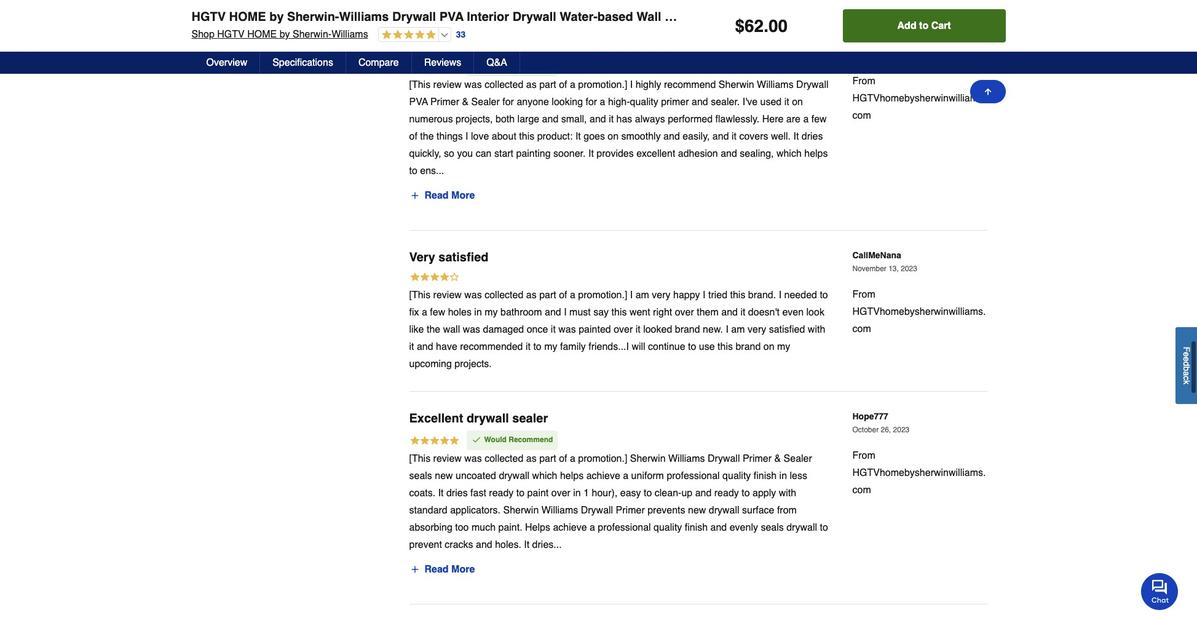 Task type: locate. For each thing, give the bounding box(es) containing it.
0 vertical spatial hgtv
[[192, 10, 226, 24]]

1 vertical spatial from
[[853, 289, 876, 300]]

williams up used
[[757, 79, 794, 90]]

0 vertical spatial in
[[474, 307, 482, 318]]

[this review was collected as part of a promotion.] i am very happy i tried this brand. i needed to fix a few holes in my bathroom and i must say this went right over them and it doesn't even look like the wall was damaged once it was painted over it looked brand new. i am very satisfied with it and have recommended it to my family friends...i will continue to use this brand on my upcoming projects.
[[409, 289, 828, 369]]

1 vertical spatial more
[[451, 564, 475, 575]]

0 vertical spatial [this
[[409, 79, 431, 90]]

1 vertical spatial professional
[[598, 522, 651, 533]]

1 vertical spatial &
[[775, 453, 781, 464]]

2 read more from the top
[[425, 564, 475, 575]]

read more down ens...
[[425, 190, 475, 201]]

2 would from the top
[[484, 435, 507, 444]]

1 horizontal spatial few
[[812, 113, 827, 125]]

was
[[465, 79, 482, 90], [465, 289, 482, 300], [463, 324, 480, 335], [559, 324, 576, 335], [465, 453, 482, 464]]

1 vertical spatial the
[[427, 324, 440, 335]]

would recommend down coverage
[[484, 61, 553, 70]]

1 as from the top
[[526, 79, 537, 90]]

review inside '[this review was collected as part of a promotion.] i am very happy i tried this brand. i needed to fix a few holes in my bathroom and i must say this went right over them and it doesn't even look like the wall was damaged once it was painted over it looked brand new. i am very satisfied with it and have recommended it to my family friends...i will continue to use this brand on my upcoming projects.'
[[433, 289, 462, 300]]

compare
[[358, 57, 399, 68]]

williams up compare
[[332, 29, 368, 40]]

0 vertical spatial sherwin
[[719, 79, 754, 90]]

which up the paint
[[532, 470, 558, 481]]

2 excellent from the top
[[409, 411, 463, 425]]

1 hgtvhomebysherwinwilliams. from the top
[[853, 93, 986, 104]]

2 hgtvhomebysherwinwilliams. from the top
[[853, 306, 986, 317]]

from hgtvhomebysherwinwilliams. com down 2,
[[853, 76, 986, 121]]

1 checkmark image from the top
[[471, 61, 481, 70]]

was for [this review was collected as part of a promotion.] i am very happy i tried this brand. i needed to fix a few holes in my bathroom and i must say this went right over them and it doesn't even look like the wall was damaged once it was painted over it looked brand new. i am very satisfied with it and have recommended it to my family friends...i will continue to use this brand on my upcoming projects.
[[465, 289, 482, 300]]

review inside [this review was collected as part of a promotion.] i highly recommend sherwin williams drywall pva primer & sealer for anyone looking for a high-quality primer and sealer. i've used it on numerous projects, both large and small, and it has always performed flawlessly.  here are a few of the things i love about this product:  it goes on smoothly and easily, and it covers well. it dries quickly, so you can start painting sooner. it provides excellent adhesion and sealing, which helps to ens...
[[433, 79, 462, 90]]

part for excellent coverage
[[539, 79, 556, 90]]

clean-
[[655, 488, 682, 499]]

1 excellent from the top
[[409, 37, 463, 51]]

i left highly
[[630, 79, 633, 90]]

5 stars image
[[409, 61, 460, 74], [409, 435, 460, 448]]

over right the paint
[[551, 488, 571, 499]]

review up uncoated
[[433, 453, 462, 464]]

more down cracks
[[451, 564, 475, 575]]

finish down prevents
[[685, 522, 708, 533]]

1 vertical spatial quality
[[723, 470, 751, 481]]

home up overview button
[[247, 29, 277, 40]]

tried
[[708, 289, 728, 300]]

by up shop hgtv home by sherwin-williams
[[269, 10, 284, 24]]

1 vertical spatial dries
[[446, 488, 468, 499]]

0 vertical spatial by
[[269, 10, 284, 24]]

seals down 'surface'
[[761, 522, 784, 533]]

read more button down ens...
[[409, 185, 476, 205]]

2 read from the top
[[425, 564, 449, 575]]

as inside [this review was collected as part of a promotion.] i highly recommend sherwin williams drywall pva primer & sealer for anyone looking for a high-quality primer and sealer. i've used it on numerous projects, both large and small, and it has always performed flawlessly.  here are a few of the things i love about this product:  it goes on smoothly and easily, and it covers well. it dries quickly, so you can start painting sooner. it provides excellent adhesion and sealing, which helps to ens...
[[526, 79, 537, 90]]

prevents
[[648, 505, 685, 516]]

has
[[617, 113, 632, 125]]

i right new.
[[726, 324, 729, 335]]

smoothly
[[622, 131, 661, 142]]

covers
[[739, 131, 768, 142]]

0 horizontal spatial very
[[652, 289, 671, 300]]

1 vertical spatial helps
[[560, 470, 584, 481]]

0 vertical spatial over
[[675, 307, 694, 318]]

am right new.
[[731, 324, 745, 335]]

2 would recommend from the top
[[484, 435, 553, 444]]

the right the like
[[427, 324, 440, 335]]

november down callmenana
[[853, 264, 887, 273]]

checkmark image
[[471, 61, 481, 70], [471, 435, 481, 444]]

0 horizontal spatial new
[[435, 470, 453, 481]]

helps inside [this review was collected as part of a promotion.] i highly recommend sherwin williams drywall pva primer & sealer for anyone looking for a high-quality primer and sealer. i've used it on numerous projects, both large and small, and it has always performed flawlessly.  here are a few of the things i love about this product:  it goes on smoothly and easily, and it covers well. it dries quickly, so you can start painting sooner. it provides excellent adhesion and sealing, which helps to ens...
[[805, 148, 828, 159]]

0 vertical spatial would
[[484, 61, 507, 70]]

over up friends...i
[[614, 324, 633, 335]]

with down look
[[808, 324, 826, 335]]

2 more from the top
[[451, 564, 475, 575]]

november for excellent coverage
[[853, 52, 887, 60]]

0 vertical spatial on
[[792, 96, 803, 107]]

looking
[[552, 96, 583, 107]]

0 horizontal spatial in
[[474, 307, 482, 318]]

2023 inside hope777 october 26, 2023
[[893, 426, 910, 434]]

was inside the [this review was collected as part of a promotion.] sherwin williams drywall primer & sealer seals new uncoated drywall which helps achieve a uniform professional quality finish in less coats. it dries fast ready to paint over in 1 hour), easy to clean-up and ready to apply with standard applicators. sherwin williams drywall primer prevents new drywall surface from absorbing too much paint. helps achieve a professional quality finish and evenly seals drywall to prevent cracks and holes. it dries...
[[465, 453, 482, 464]]

it up will in the right bottom of the page
[[636, 324, 641, 335]]

[this up "coats."
[[409, 453, 431, 464]]

recommend for excellent drywall sealer
[[509, 435, 553, 444]]

[this inside '[this review was collected as part of a promotion.] i am very happy i tried this brand. i needed to fix a few holes in my bathroom and i must say this went right over them and it doesn't even look like the wall was damaged once it was painted over it looked brand new. i am very satisfied with it and have recommended it to my family friends...i will continue to use this brand on my upcoming projects.'
[[409, 289, 431, 300]]

by
[[269, 10, 284, 24], [280, 29, 290, 40]]

[this inside [this review was collected as part of a promotion.] i highly recommend sherwin williams drywall pva primer & sealer for anyone looking for a high-quality primer and sealer. i've used it on numerous projects, both large and small, and it has always performed flawlessly.  here are a few of the things i love about this product:  it goes on smoothly and easily, and it covers well. it dries quickly, so you can start painting sooner. it provides excellent adhesion and sealing, which helps to ens...
[[409, 79, 431, 90]]

review
[[433, 79, 462, 90], [433, 289, 462, 300], [433, 453, 462, 464]]

part inside '[this review was collected as part of a promotion.] i am very happy i tried this brand. i needed to fix a few holes in my bathroom and i must say this went right over them and it doesn't even look like the wall was damaged once it was painted over it looked brand new. i am very satisfied with it and have recommended it to my family friends...i will continue to use this brand on my upcoming projects.'
[[539, 289, 556, 300]]

2 checkmark image from the top
[[471, 435, 481, 444]]

com for excellent drywall sealer
[[853, 484, 871, 495]]

1 vertical spatial hgtv
[[217, 29, 245, 40]]

of for fix
[[559, 289, 567, 300]]

2023 for excellent drywall sealer
[[893, 426, 910, 434]]

1 horizontal spatial pva
[[440, 10, 464, 24]]

sherwin- up shop hgtv home by sherwin-williams
[[287, 10, 339, 24]]

2 vertical spatial quality
[[654, 522, 682, 533]]

drywall inside [this review was collected as part of a promotion.] i highly recommend sherwin williams drywall pva primer & sealer for anyone looking for a high-quality primer and sealer. i've used it on numerous projects, both large and small, and it has always performed flawlessly.  here are a few of the things i love about this product:  it goes on smoothly and easily, and it covers well. it dries quickly, so you can start painting sooner. it provides excellent adhesion and sealing, which helps to ens...
[[796, 79, 829, 90]]

it
[[576, 131, 581, 142], [794, 131, 799, 142], [589, 148, 594, 159], [438, 488, 444, 499], [524, 539, 530, 550]]

primer
[[661, 96, 689, 107]]

1 [this from the top
[[409, 79, 431, 90]]

was for [this review was collected as part of a promotion.] sherwin williams drywall primer & sealer seals new uncoated drywall which helps achieve a uniform professional quality finish in less coats. it dries fast ready to paint over in 1 hour), easy to clean-up and ready to apply with standard applicators. sherwin williams drywall primer prevents new drywall surface from absorbing too much paint. helps achieve a professional quality finish and evenly seals drywall to prevent cracks and holes. it dries...
[[465, 453, 482, 464]]

provides
[[597, 148, 634, 159]]

1 vertical spatial read more
[[425, 564, 475, 575]]

excellent for excellent drywall sealer
[[409, 411, 463, 425]]

read more for coverage
[[425, 190, 475, 201]]

add to cart button
[[843, 9, 1006, 42]]

it right holes.
[[524, 539, 530, 550]]

2 vertical spatial as
[[526, 453, 537, 464]]

my down the even
[[777, 341, 790, 352]]

[this
[[409, 79, 431, 90], [409, 289, 431, 300], [409, 453, 431, 464]]

1 vertical spatial finish
[[685, 522, 708, 533]]

0 vertical spatial part
[[539, 79, 556, 90]]

collected inside the [this review was collected as part of a promotion.] sherwin williams drywall primer & sealer seals new uncoated drywall which helps achieve a uniform professional quality finish in less coats. it dries fast ready to paint over in 1 hour), easy to clean-up and ready to apply with standard applicators. sherwin williams drywall primer prevents new drywall surface from absorbing too much paint. helps achieve a professional quality finish and evenly seals drywall to prevent cracks and holes. it dries...
[[485, 453, 524, 464]]

pva up 33
[[440, 10, 464, 24]]

uncoated
[[456, 470, 496, 481]]

1 from hgtvhomebysherwinwilliams. com from the top
[[853, 76, 986, 121]]

more for drywall
[[451, 564, 475, 575]]

1 more from the top
[[451, 190, 475, 201]]

new down up
[[688, 505, 706, 516]]

promotion.]
[[578, 79, 628, 90], [578, 289, 628, 300], [578, 453, 628, 464]]

1 read from the top
[[425, 190, 449, 201]]

dries...
[[532, 539, 562, 550]]

0 horizontal spatial brand
[[675, 324, 700, 335]]

0 vertical spatial 2023
[[897, 52, 913, 60]]

0 horizontal spatial satisfied
[[439, 250, 489, 264]]

0 vertical spatial review
[[433, 79, 462, 90]]

brand down doesn't
[[736, 341, 761, 352]]

as for excellent coverage
[[526, 79, 537, 90]]

arrow up image
[[983, 87, 993, 97]]

callmenana
[[853, 250, 902, 260]]

2 vertical spatial [this
[[409, 453, 431, 464]]

0 vertical spatial achieve
[[587, 470, 620, 481]]

2 part from the top
[[539, 289, 556, 300]]

2 vertical spatial from
[[853, 450, 876, 461]]

to inside add to cart "button"
[[919, 20, 929, 31]]

projects,
[[456, 113, 493, 125]]

of inside '[this review was collected as part of a promotion.] i am very happy i tried this brand. i needed to fix a few holes in my bathroom and i must say this went right over them and it doesn't even look like the wall was damaged once it was painted over it looked brand new. i am very satisfied with it and have recommended it to my family friends...i will continue to use this brand on my upcoming projects.'
[[559, 289, 567, 300]]

promotion.] inside the [this review was collected as part of a promotion.] sherwin williams drywall primer & sealer seals new uncoated drywall which helps achieve a uniform professional quality finish in less coats. it dries fast ready to paint over in 1 hour), easy to clean-up and ready to apply with standard applicators. sherwin williams drywall primer prevents new drywall surface from absorbing too much paint. helps achieve a professional quality finish and evenly seals drywall to prevent cracks and holes. it dries...
[[578, 453, 628, 464]]

1 vertical spatial in
[[780, 470, 787, 481]]

3 review from the top
[[433, 453, 462, 464]]

recommended
[[460, 341, 523, 352]]

promotion.] inside [this review was collected as part of a promotion.] i highly recommend sherwin williams drywall pva primer & sealer for anyone looking for a high-quality primer and sealer. i've used it on numerous projects, both large and small, and it has always performed flawlessly.  here are a few of the things i love about this product:  it goes on smoothly and easily, and it covers well. it dries quickly, so you can start painting sooner. it provides excellent adhesion and sealing, which helps to ens...
[[578, 79, 628, 90]]

2023 right 13,
[[901, 264, 918, 273]]

hgtvhomebysherwinwilliams. down 13,
[[853, 306, 986, 317]]

and
[[665, 10, 687, 24], [692, 96, 708, 107], [542, 113, 559, 125], [590, 113, 606, 125], [664, 131, 680, 142], [713, 131, 729, 142], [721, 148, 737, 159], [545, 307, 561, 318], [722, 307, 738, 318], [417, 341, 433, 352], [695, 488, 712, 499], [711, 522, 727, 533], [476, 539, 492, 550]]

it
[[785, 96, 789, 107], [609, 113, 614, 125], [732, 131, 737, 142], [741, 307, 746, 318], [551, 324, 556, 335], [636, 324, 641, 335], [409, 341, 414, 352], [526, 341, 531, 352]]

[this inside the [this review was collected as part of a promotion.] sherwin williams drywall primer & sealer seals new uncoated drywall which helps achieve a uniform professional quality finish in less coats. it dries fast ready to paint over in 1 hour), easy to clean-up and ready to apply with standard applicators. sherwin williams drywall primer prevents new drywall surface from absorbing too much paint. helps achieve a professional quality finish and evenly seals drywall to prevent cracks and holes. it dries...
[[409, 453, 431, 464]]

3 collected from the top
[[485, 453, 524, 464]]

1 read more button from the top
[[409, 185, 476, 205]]

1 november from the top
[[853, 52, 887, 60]]

goes
[[584, 131, 605, 142]]

0 vertical spatial collected
[[485, 79, 524, 90]]

2 vertical spatial on
[[764, 341, 775, 352]]

satisfied
[[439, 250, 489, 264], [769, 324, 805, 335]]

of inside the [this review was collected as part of a promotion.] sherwin williams drywall primer & sealer seals new uncoated drywall which helps achieve a uniform professional quality finish in less coats. it dries fast ready to paint over in 1 hour), easy to clean-up and ready to apply with standard applicators. sherwin williams drywall primer prevents new drywall surface from absorbing too much paint. helps achieve a professional quality finish and evenly seals drywall to prevent cracks and holes. it dries...
[[559, 453, 567, 464]]

as
[[526, 79, 537, 90], [526, 289, 537, 300], [526, 453, 537, 464]]

0 horizontal spatial which
[[532, 470, 558, 481]]

read more button down cracks
[[409, 559, 476, 579]]

quality for excellent drywall sealer
[[723, 470, 751, 481]]

from hgtvhomebysherwinwilliams. com
[[853, 76, 986, 121], [853, 289, 986, 334], [853, 450, 986, 495]]

read more
[[425, 190, 475, 201], [425, 564, 475, 575]]

new
[[435, 470, 453, 481], [688, 505, 706, 516]]

1 horizontal spatial &
[[775, 453, 781, 464]]

3 as from the top
[[526, 453, 537, 464]]

was down q&a button
[[465, 79, 482, 90]]

quality down prevents
[[654, 522, 682, 533]]

part up bathroom
[[539, 289, 556, 300]]

2 from hgtvhomebysherwinwilliams. com from the top
[[853, 289, 986, 334]]

1 vertical spatial read
[[425, 564, 449, 575]]

2 vertical spatial promotion.]
[[578, 453, 628, 464]]

2 review from the top
[[433, 289, 462, 300]]

it down the 'goes'
[[589, 148, 594, 159]]

helps up 1
[[560, 470, 584, 481]]

5 stars image down excellent coverage
[[409, 61, 460, 74]]

drywall
[[467, 411, 509, 425], [499, 470, 530, 481], [709, 505, 740, 516], [787, 522, 817, 533]]

1 promotion.] from the top
[[578, 79, 628, 90]]

1 ready from the left
[[489, 488, 514, 499]]

cart
[[932, 20, 951, 31]]

1 vertical spatial sherwin
[[630, 453, 666, 464]]

sherwin up paint.
[[503, 505, 539, 516]]

from down callmenana november 13, 2023
[[853, 289, 876, 300]]

from down october
[[853, 450, 876, 461]]

com for very satisfied
[[853, 323, 871, 334]]

from for excellent drywall sealer
[[853, 450, 876, 461]]

2023 inside callmenana november 13, 2023
[[901, 264, 918, 273]]

was inside [this review was collected as part of a promotion.] i highly recommend sherwin williams drywall pva primer & sealer for anyone looking for a high-quality primer and sealer. i've used it on numerous projects, both large and small, and it has always performed flawlessly.  here are a few of the things i love about this product:  it goes on smoothly and easily, and it covers well. it dries quickly, so you can start painting sooner. it provides excellent adhesion and sealing, which helps to ens...
[[465, 79, 482, 90]]

projects.
[[455, 358, 492, 369]]

e up b
[[1182, 357, 1192, 362]]

from hgtvhomebysherwinwilliams. com for excellent coverage
[[853, 76, 986, 121]]

was up the holes
[[465, 289, 482, 300]]

coats.
[[409, 488, 436, 499]]

chat invite button image
[[1141, 573, 1179, 610]]

1 com from the top
[[853, 110, 871, 121]]

0 vertical spatial &
[[462, 96, 469, 107]]

quality down highly
[[630, 96, 659, 107]]

1 vertical spatial sealer
[[784, 453, 812, 464]]

would recommend down sealer
[[484, 435, 553, 444]]

promotion.] up high-
[[578, 79, 628, 90]]

from hgtvhomebysherwinwilliams. com down 13,
[[853, 289, 986, 334]]

2 from from the top
[[853, 289, 876, 300]]

2 horizontal spatial on
[[792, 96, 803, 107]]

as inside the [this review was collected as part of a promotion.] sherwin williams drywall primer & sealer seals new uncoated drywall which helps achieve a uniform professional quality finish in less coats. it dries fast ready to paint over in 1 hour), easy to clean-up and ready to apply with standard applicators. sherwin williams drywall primer prevents new drywall surface from absorbing too much paint. helps achieve a professional quality finish and evenly seals drywall to prevent cracks and holes. it dries...
[[526, 453, 537, 464]]

professional up up
[[667, 470, 720, 481]]

& inside the [this review was collected as part of a promotion.] sherwin williams drywall primer & sealer seals new uncoated drywall which helps achieve a uniform professional quality finish in less coats. it dries fast ready to paint over in 1 hour), easy to clean-up and ready to apply with standard applicators. sherwin williams drywall primer prevents new drywall surface from absorbing too much paint. helps achieve a professional quality finish and evenly seals drywall to prevent cracks and holes. it dries...
[[775, 453, 781, 464]]

[this for excellent drywall sealer
[[409, 453, 431, 464]]

promotion.] inside '[this review was collected as part of a promotion.] i am very happy i tried this brand. i needed to fix a few holes in my bathroom and i must say this went right over them and it doesn't even look like the wall was damaged once it was painted over it looked brand new. i am very satisfied with it and have recommended it to my family friends...i will continue to use this brand on my upcoming projects.'
[[578, 289, 628, 300]]

for right looking
[[586, 96, 597, 107]]

0 horizontal spatial my
[[485, 307, 498, 318]]

1 would from the top
[[484, 61, 507, 70]]

3 from hgtvhomebysherwinwilliams. com from the top
[[853, 450, 986, 495]]

drywall down from
[[787, 522, 817, 533]]

helps inside the [this review was collected as part of a promotion.] sherwin williams drywall primer & sealer seals new uncoated drywall which helps achieve a uniform professional quality finish in less coats. it dries fast ready to paint over in 1 hour), easy to clean-up and ready to apply with standard applicators. sherwin williams drywall primer prevents new drywall surface from absorbing too much paint. helps achieve a professional quality finish and evenly seals drywall to prevent cracks and holes. it dries...
[[560, 470, 584, 481]]

november for very satisfied
[[853, 264, 887, 273]]

was up uncoated
[[465, 453, 482, 464]]

2 vertical spatial 2023
[[893, 426, 910, 434]]

product:
[[537, 131, 573, 142]]

pva
[[440, 10, 464, 24], [409, 96, 428, 107]]

2 com from the top
[[853, 323, 871, 334]]

3 promotion.] from the top
[[578, 453, 628, 464]]

dries inside [this review was collected as part of a promotion.] i highly recommend sherwin williams drywall pva primer & sealer for anyone looking for a high-quality primer and sealer. i've used it on numerous projects, both large and small, and it has always performed flawlessly.  here are a few of the things i love about this product:  it goes on smoothly and easily, and it covers well. it dries quickly, so you can start painting sooner. it provides excellent adhesion and sealing, which helps to ens...
[[802, 131, 823, 142]]

read more button
[[409, 185, 476, 205], [409, 559, 476, 579]]

my
[[485, 307, 498, 318], [544, 341, 558, 352], [777, 341, 790, 352]]

1 collected from the top
[[485, 79, 524, 90]]

the up quickly,
[[420, 131, 434, 142]]

from for very satisfied
[[853, 289, 876, 300]]

hope777 october 26, 2023
[[853, 411, 910, 434]]

sherwin
[[719, 79, 754, 90], [630, 453, 666, 464], [503, 505, 539, 516]]

few left the holes
[[430, 307, 445, 318]]

the
[[420, 131, 434, 142], [427, 324, 440, 335]]

collected down q&a button
[[485, 79, 524, 90]]

1 vertical spatial which
[[532, 470, 558, 481]]

1 horizontal spatial for
[[586, 96, 597, 107]]

pva up numerous
[[409, 96, 428, 107]]

the inside '[this review was collected as part of a promotion.] i am very happy i tried this brand. i needed to fix a few holes in my bathroom and i must say this went right over them and it doesn't even look like the wall was damaged once it was painted over it looked brand new. i am very satisfied with it and have recommended it to my family friends...i will continue to use this brand on my upcoming projects.'
[[427, 324, 440, 335]]

1 horizontal spatial new
[[688, 505, 706, 516]]

2 horizontal spatial over
[[675, 307, 694, 318]]

on up are
[[792, 96, 803, 107]]

seals up "coats."
[[409, 470, 432, 481]]

.
[[764, 16, 769, 36]]

1 vertical spatial pva
[[409, 96, 428, 107]]

1 review from the top
[[433, 79, 462, 90]]

checkmark image for drywall
[[471, 435, 481, 444]]

sealer up projects,
[[471, 96, 500, 107]]

0 vertical spatial sealer
[[471, 96, 500, 107]]

sealer inside the [this review was collected as part of a promotion.] sherwin williams drywall primer & sealer seals new uncoated drywall which helps achieve a uniform professional quality finish in less coats. it dries fast ready to paint over in 1 hour), easy to clean-up and ready to apply with standard applicators. sherwin williams drywall primer prevents new drywall surface from absorbing too much paint. helps achieve a professional quality finish and evenly seals drywall to prevent cracks and holes. it dries...
[[784, 453, 812, 464]]

collected up uncoated
[[485, 453, 524, 464]]

0 vertical spatial checkmark image
[[471, 61, 481, 70]]

1 horizontal spatial very
[[748, 324, 766, 335]]

part inside [this review was collected as part of a promotion.] i highly recommend sherwin williams drywall pva primer & sealer for anyone looking for a high-quality primer and sealer. i've used it on numerous projects, both large and small, and it has always performed flawlessly.  here are a few of the things i love about this product:  it goes on smoothly and easily, and it covers well. it dries quickly, so you can start painting sooner. it provides excellent adhesion and sealing, which helps to ens...
[[539, 79, 556, 90]]

0 vertical spatial com
[[853, 110, 871, 121]]

1 vertical spatial recommend
[[509, 435, 553, 444]]

collected inside '[this review was collected as part of a promotion.] i am very happy i tried this brand. i needed to fix a few holes in my bathroom and i must say this went right over them and it doesn't even look like the wall was damaged once it was painted over it looked brand new. i am very satisfied with it and have recommended it to my family friends...i will continue to use this brand on my upcoming projects.'
[[485, 289, 524, 300]]

0 vertical spatial 5 stars image
[[409, 61, 460, 74]]

quality up 'surface'
[[723, 470, 751, 481]]

williams up up
[[669, 453, 705, 464]]

2 collected from the top
[[485, 289, 524, 300]]

excellent for excellent coverage
[[409, 37, 463, 51]]

2 vertical spatial hgtvhomebysherwinwilliams.
[[853, 467, 986, 478]]

2 promotion.] from the top
[[578, 289, 628, 300]]

for up both
[[503, 96, 514, 107]]

1 vertical spatial over
[[614, 324, 633, 335]]

in
[[474, 307, 482, 318], [780, 470, 787, 481], [573, 488, 581, 499]]

coverage
[[467, 37, 521, 51]]

1 horizontal spatial professional
[[667, 470, 720, 481]]

0 horizontal spatial &
[[462, 96, 469, 107]]

hope777
[[853, 411, 889, 421]]

1 vertical spatial excellent
[[409, 411, 463, 425]]

com
[[853, 110, 871, 121], [853, 323, 871, 334], [853, 484, 871, 495]]

1 vertical spatial checkmark image
[[471, 435, 481, 444]]

review for coverage
[[433, 79, 462, 90]]

my up damaged
[[485, 307, 498, 318]]

0 vertical spatial read more
[[425, 190, 475, 201]]

read
[[425, 190, 449, 201], [425, 564, 449, 575]]

very down doesn't
[[748, 324, 766, 335]]

november inside teammaxey november 2, 2023
[[853, 52, 887, 60]]

3 com from the top
[[853, 484, 871, 495]]

2 vertical spatial review
[[433, 453, 462, 464]]

sealer
[[513, 411, 548, 425]]

november down 'teammaxey'
[[853, 52, 887, 60]]

very
[[409, 250, 435, 264]]

1 horizontal spatial satisfied
[[769, 324, 805, 335]]

november inside callmenana november 13, 2023
[[853, 264, 887, 273]]

plus image
[[410, 564, 420, 574]]

recommend down sealer
[[509, 435, 553, 444]]

williams down the paint
[[542, 505, 578, 516]]

helps
[[805, 148, 828, 159], [560, 470, 584, 481]]

1 vertical spatial achieve
[[553, 522, 587, 533]]

home
[[229, 10, 266, 24], [247, 29, 277, 40]]

new up "coats."
[[435, 470, 453, 481]]

0 vertical spatial very
[[652, 289, 671, 300]]

satisfied inside '[this review was collected as part of a promotion.] i am very happy i tried this brand. i needed to fix a few holes in my bathroom and i must say this went right over them and it doesn't even look like the wall was damaged once it was painted over it looked brand new. i am very satisfied with it and have recommended it to my family friends...i will continue to use this brand on my upcoming projects.'
[[769, 324, 805, 335]]

1 horizontal spatial sealer
[[784, 453, 812, 464]]

the inside [this review was collected as part of a promotion.] i highly recommend sherwin williams drywall pva primer & sealer for anyone looking for a high-quality primer and sealer. i've used it on numerous projects, both large and small, and it has always performed flawlessly.  here are a few of the things i love about this product:  it goes on smoothly and easily, and it covers well. it dries quickly, so you can start painting sooner. it provides excellent adhesion and sealing, which helps to ens...
[[420, 131, 434, 142]]

e up 'd'
[[1182, 352, 1192, 357]]

of for anyone
[[559, 79, 567, 90]]

excellent
[[637, 148, 675, 159]]

based
[[598, 10, 633, 24]]

0 vertical spatial from hgtvhomebysherwinwilliams. com
[[853, 76, 986, 121]]

few right are
[[812, 113, 827, 125]]

1 horizontal spatial ready
[[714, 488, 739, 499]]

0 vertical spatial with
[[808, 324, 826, 335]]

1 vertical spatial november
[[853, 264, 887, 273]]

1 read more from the top
[[425, 190, 475, 201]]

was for [this review was collected as part of a promotion.] i highly recommend sherwin williams drywall pva primer & sealer for anyone looking for a high-quality primer and sealer. i've used it on numerous projects, both large and small, and it has always performed flawlessly.  here are a few of the things i love about this product:  it goes on smoothly and easily, and it covers well. it dries quickly, so you can start painting sooner. it provides excellent adhesion and sealing, which helps to ens...
[[465, 79, 482, 90]]

1 vertical spatial would recommend
[[484, 435, 553, 444]]

1 part from the top
[[539, 79, 556, 90]]

was right wall
[[463, 324, 480, 335]]

2 november from the top
[[853, 264, 887, 273]]

must
[[570, 307, 591, 318]]

3 hgtvhomebysherwinwilliams. from the top
[[853, 467, 986, 478]]

2 for from the left
[[586, 96, 597, 107]]

0 vertical spatial am
[[636, 289, 649, 300]]

as for excellent drywall sealer
[[526, 453, 537, 464]]

1 from from the top
[[853, 76, 876, 87]]

1 would recommend from the top
[[484, 61, 553, 70]]

0 vertical spatial promotion.]
[[578, 79, 628, 90]]

which
[[777, 148, 802, 159], [532, 470, 558, 481]]

0 vertical spatial home
[[229, 10, 266, 24]]

read more button for drywall
[[409, 559, 476, 579]]

once
[[527, 324, 548, 335]]

ready right fast
[[489, 488, 514, 499]]

large
[[518, 113, 539, 125]]

always
[[635, 113, 665, 125]]

williams up 4.8 stars image
[[339, 10, 389, 24]]

part inside the [this review was collected as part of a promotion.] sherwin williams drywall primer & sealer seals new uncoated drywall which helps achieve a uniform professional quality finish in less coats. it dries fast ready to paint over in 1 hour), easy to clean-up and ready to apply with standard applicators. sherwin williams drywall primer prevents new drywall surface from absorbing too much paint. helps achieve a professional quality finish and evenly seals drywall to prevent cracks and holes. it dries...
[[539, 453, 556, 464]]

1 recommend from the top
[[509, 61, 553, 70]]

2023 inside teammaxey november 2, 2023
[[897, 52, 913, 60]]

few inside '[this review was collected as part of a promotion.] i am very happy i tried this brand. i needed to fix a few holes in my bathroom and i must say this went right over them and it doesn't even look like the wall was damaged once it was painted over it looked brand new. i am very satisfied with it and have recommended it to my family friends...i will continue to use this brand on my upcoming projects.'
[[430, 307, 445, 318]]

0 vertical spatial hgtvhomebysherwinwilliams.
[[853, 93, 986, 104]]

am up the went
[[636, 289, 649, 300]]

would down coverage
[[484, 61, 507, 70]]

hgtvhomebysherwinwilliams. for very satisfied
[[853, 306, 986, 317]]

0 horizontal spatial seals
[[409, 470, 432, 481]]

2 [this from the top
[[409, 289, 431, 300]]

easily,
[[683, 131, 710, 142]]

would for drywall
[[484, 435, 507, 444]]

from hgtvhomebysherwinwilliams. com for very satisfied
[[853, 289, 986, 334]]

it right "coats."
[[438, 488, 444, 499]]

quality inside [this review was collected as part of a promotion.] i highly recommend sherwin williams drywall pva primer & sealer for anyone looking for a high-quality primer and sealer. i've used it on numerous projects, both large and small, and it has always performed flawlessly.  here are a few of the things i love about this product:  it goes on smoothly and easily, and it covers well. it dries quickly, so you can start painting sooner. it provides excellent adhesion and sealing, which helps to ens...
[[630, 96, 659, 107]]

start
[[494, 148, 514, 159]]

[this review was collected as part of a promotion.] i highly recommend sherwin williams drywall pva primer & sealer for anyone looking for a high-quality primer and sealer. i've used it on numerous projects, both large and small, and it has always performed flawlessly.  here are a few of the things i love about this product:  it goes on smoothly and easily, and it covers well. it dries quickly, so you can start painting sooner. it provides excellent adhesion and sealing, which helps to ens...
[[409, 79, 829, 176]]

surface
[[742, 505, 775, 516]]

hgtv right shop
[[217, 29, 245, 40]]

from for excellent coverage
[[853, 76, 876, 87]]

1 vertical spatial 2023
[[901, 264, 918, 273]]

0 horizontal spatial ready
[[489, 488, 514, 499]]

0 horizontal spatial helps
[[560, 470, 584, 481]]

painting
[[516, 148, 551, 159]]

0 vertical spatial dries
[[802, 131, 823, 142]]

2 5 stars image from the top
[[409, 435, 460, 448]]

2 recommend from the top
[[509, 435, 553, 444]]

over
[[675, 307, 694, 318], [614, 324, 633, 335], [551, 488, 571, 499]]

will
[[632, 341, 646, 352]]

review up the holes
[[433, 289, 462, 300]]

read right plus icon
[[425, 564, 449, 575]]

1 5 stars image from the top
[[409, 61, 460, 74]]

1 vertical spatial collected
[[485, 289, 524, 300]]

3 part from the top
[[539, 453, 556, 464]]

of for helps
[[559, 453, 567, 464]]

1 vertical spatial promotion.]
[[578, 289, 628, 300]]

3 [this from the top
[[409, 453, 431, 464]]

3 from from the top
[[853, 450, 876, 461]]

november
[[853, 52, 887, 60], [853, 264, 887, 273]]

satisfied down the even
[[769, 324, 805, 335]]

collected inside [this review was collected as part of a promotion.] i highly recommend sherwin williams drywall pva primer & sealer for anyone looking for a high-quality primer and sealer. i've used it on numerous projects, both large and small, and it has always performed flawlessly.  here are a few of the things i love about this product:  it goes on smoothly and easily, and it covers well. it dries quickly, so you can start painting sooner. it provides excellent adhesion and sealing, which helps to ens...
[[485, 79, 524, 90]]

1 vertical spatial home
[[247, 29, 277, 40]]

2 read more button from the top
[[409, 559, 476, 579]]

primer inside [this review was collected as part of a promotion.] i highly recommend sherwin williams drywall pva primer & sealer for anyone looking for a high-quality primer and sealer. i've used it on numerous projects, both large and small, and it has always performed flawlessly.  here are a few of the things i love about this product:  it goes on smoothly and easily, and it covers well. it dries quickly, so you can start painting sooner. it provides excellent adhesion and sealing, which helps to ens...
[[430, 96, 459, 107]]

in left 1
[[573, 488, 581, 499]]

very up right
[[652, 289, 671, 300]]

review inside the [this review was collected as part of a promotion.] sherwin williams drywall primer & sealer seals new uncoated drywall which helps achieve a uniform professional quality finish in less coats. it dries fast ready to paint over in 1 hour), easy to clean-up and ready to apply with standard applicators. sherwin williams drywall primer prevents new drywall surface from absorbing too much paint. helps achieve a professional quality finish and evenly seals drywall to prevent cracks and holes. it dries...
[[433, 453, 462, 464]]

uniform
[[631, 470, 664, 481]]

2 as from the top
[[526, 289, 537, 300]]

0 vertical spatial read more button
[[409, 185, 476, 205]]

to inside [this review was collected as part of a promotion.] i highly recommend sherwin williams drywall pva primer & sealer for anyone looking for a high-quality primer and sealer. i've used it on numerous projects, both large and small, and it has always performed flawlessly.  here are a few of the things i love about this product:  it goes on smoothly and easily, and it covers well. it dries quickly, so you can start painting sooner. it provides excellent adhesion and sealing, which helps to ens...
[[409, 165, 417, 176]]

as up anyone
[[526, 79, 537, 90]]

0 vertical spatial few
[[812, 113, 827, 125]]

paint.
[[498, 522, 523, 533]]



Task type: vqa. For each thing, say whether or not it's contained in the screenshot.
the A black dual-toggle wall faceplate and a white duplex outlet with a U S B port. IMAGE
no



Task type: describe. For each thing, give the bounding box(es) containing it.
have
[[436, 341, 457, 352]]

evenly
[[730, 522, 758, 533]]

[this for excellent coverage
[[409, 79, 431, 90]]

2 horizontal spatial in
[[780, 470, 787, 481]]

and right up
[[695, 488, 712, 499]]

2,
[[889, 52, 895, 60]]

quickly,
[[409, 148, 441, 159]]

4.8 stars image
[[379, 30, 436, 41]]

and down the tried
[[722, 307, 738, 318]]

d
[[1182, 362, 1192, 366]]

and up product:
[[542, 113, 559, 125]]

i right the brand.
[[779, 289, 782, 300]]

1 vertical spatial new
[[688, 505, 706, 516]]

highly
[[636, 79, 661, 90]]

water-
[[560, 10, 598, 24]]

sherwin inside [this review was collected as part of a promotion.] i highly recommend sherwin williams drywall pva primer & sealer for anyone looking for a high-quality primer and sealer. i've used it on numerous projects, both large and small, and it has always performed flawlessly.  here are a few of the things i love about this product:  it goes on smoothly and easily, and it covers well. it dries quickly, so you can start painting sooner. it provides excellent adhesion and sealing, which helps to ens...
[[719, 79, 754, 90]]

promotion.] for excellent drywall sealer
[[578, 453, 628, 464]]

much
[[472, 522, 496, 533]]

read for excellent drywall sealer
[[425, 564, 449, 575]]

sealing,
[[740, 148, 774, 159]]

1 vertical spatial am
[[731, 324, 745, 335]]

sealer inside [this review was collected as part of a promotion.] i highly recommend sherwin williams drywall pva primer & sealer for anyone looking for a high-quality primer and sealer. i've used it on numerous projects, both large and small, and it has always performed flawlessly.  here are a few of the things i love about this product:  it goes on smoothly and easily, and it covers well. it dries quickly, so you can start painting sooner. it provides excellent adhesion and sealing, which helps to ens...
[[471, 96, 500, 107]]

f e e d b a c k button
[[1176, 327, 1197, 404]]

would recommend for drywall
[[484, 435, 553, 444]]

ens...
[[420, 165, 444, 176]]

and up performed
[[692, 96, 708, 107]]

read more for drywall
[[425, 564, 475, 575]]

5 stars image for excellent drywall sealer
[[409, 435, 460, 448]]

and up the 'goes'
[[590, 113, 606, 125]]

doesn't
[[748, 307, 780, 318]]

drywall up the paint
[[499, 470, 530, 481]]

collected for drywall
[[485, 453, 524, 464]]

painted
[[579, 324, 611, 335]]

paint
[[527, 488, 549, 499]]

look
[[807, 307, 825, 318]]

can
[[476, 148, 492, 159]]

specifications button
[[260, 52, 346, 74]]

c
[[1182, 376, 1192, 380]]

$ 62 . 00
[[735, 16, 788, 36]]

33
[[456, 29, 466, 39]]

this right say
[[612, 307, 627, 318]]

shop
[[192, 29, 215, 40]]

review for drywall
[[433, 453, 462, 464]]

1 e from the top
[[1182, 352, 1192, 357]]

quality for excellent coverage
[[630, 96, 659, 107]]

0 vertical spatial finish
[[754, 470, 777, 481]]

a inside button
[[1182, 371, 1192, 376]]

use
[[699, 341, 715, 352]]

checkmark image for coverage
[[471, 61, 481, 70]]

2 vertical spatial sherwin
[[503, 505, 539, 516]]

5 stars image for excellent coverage
[[409, 61, 460, 74]]

wall
[[443, 324, 460, 335]]

upcoming
[[409, 358, 452, 369]]

hgtvhomebysherwinwilliams. for excellent coverage
[[853, 93, 986, 104]]

it right well.
[[794, 131, 799, 142]]

f
[[1182, 347, 1192, 352]]

drywall left sealer
[[467, 411, 509, 425]]

specifications
[[273, 57, 333, 68]]

recommend
[[664, 79, 716, 90]]

them
[[697, 307, 719, 318]]

collected for coverage
[[485, 79, 524, 90]]

teammaxey
[[853, 37, 900, 47]]

com for excellent coverage
[[853, 110, 871, 121]]

shop hgtv home by sherwin-williams
[[192, 29, 368, 40]]

promotion.] for excellent coverage
[[578, 79, 628, 90]]

and up excellent
[[664, 131, 680, 142]]

it down flawlessly.
[[732, 131, 737, 142]]

it right used
[[785, 96, 789, 107]]

compare button
[[346, 52, 412, 74]]

0 vertical spatial brand
[[675, 324, 700, 335]]

it left the 'goes'
[[576, 131, 581, 142]]

from
[[777, 505, 797, 516]]

about
[[492, 131, 517, 142]]

overview button
[[194, 52, 260, 74]]

overview
[[206, 57, 247, 68]]

2 ready from the left
[[714, 488, 739, 499]]

numerous
[[409, 113, 453, 125]]

like
[[409, 324, 424, 335]]

0 vertical spatial satisfied
[[439, 250, 489, 264]]

fast
[[471, 488, 486, 499]]

it down the like
[[409, 341, 414, 352]]

things
[[437, 131, 463, 142]]

happy
[[673, 289, 700, 300]]

which inside [this review was collected as part of a promotion.] i highly recommend sherwin williams drywall pva primer & sealer for anyone looking for a high-quality primer and sealer. i've used it on numerous projects, both large and small, and it has always performed flawlessly.  here are a few of the things i love about this product:  it goes on smoothly and easily, and it covers well. it dries quickly, so you can start painting sooner. it provides excellent adhesion and sealing, which helps to ens...
[[777, 148, 802, 159]]

2023 for excellent coverage
[[897, 52, 913, 60]]

with inside the [this review was collected as part of a promotion.] sherwin williams drywall primer & sealer seals new uncoated drywall which helps achieve a uniform professional quality finish in less coats. it dries fast ready to paint over in 1 hour), easy to clean-up and ready to apply with standard applicators. sherwin williams drywall primer prevents new drywall surface from absorbing too much paint. helps achieve a professional quality finish and evenly seals drywall to prevent cracks and holes. it dries...
[[779, 488, 797, 499]]

even
[[783, 307, 804, 318]]

cracks
[[445, 539, 473, 550]]

and left sealing, at right
[[721, 148, 737, 159]]

2 horizontal spatial my
[[777, 341, 790, 352]]

1 vertical spatial by
[[280, 29, 290, 40]]

looked
[[643, 324, 672, 335]]

needed
[[784, 289, 817, 300]]

i left 'must'
[[564, 307, 567, 318]]

read more button for coverage
[[409, 185, 476, 205]]

performed
[[668, 113, 713, 125]]

q&a
[[487, 57, 507, 68]]

i've
[[743, 96, 758, 107]]

would recommend for coverage
[[484, 61, 553, 70]]

1 for from the left
[[503, 96, 514, 107]]

it right once
[[551, 324, 556, 335]]

i left the tried
[[703, 289, 706, 300]]

which inside the [this review was collected as part of a promotion.] sherwin williams drywall primer & sealer seals new uncoated drywall which helps achieve a uniform professional quality finish in less coats. it dries fast ready to paint over in 1 hour), easy to clean-up and ready to apply with standard applicators. sherwin williams drywall primer prevents new drywall surface from absorbing too much paint. helps achieve a professional quality finish and evenly seals drywall to prevent cracks and holes. it dries...
[[532, 470, 558, 481]]

this right the tried
[[730, 289, 746, 300]]

drywall up evenly on the bottom right of page
[[709, 505, 740, 516]]

easy
[[620, 488, 641, 499]]

here
[[762, 113, 784, 125]]

2023 for very satisfied
[[901, 264, 918, 273]]

it down once
[[526, 341, 531, 352]]

reviews button
[[412, 52, 474, 74]]

pva inside [this review was collected as part of a promotion.] i highly recommend sherwin williams drywall pva primer & sealer for anyone looking for a high-quality primer and sealer. i've used it on numerous projects, both large and small, and it has always performed flawlessly.  here are a few of the things i love about this product:  it goes on smoothly and easily, and it covers well. it dries quickly, so you can start painting sooner. it provides excellent adhesion and sealing, which helps to ens...
[[409, 96, 428, 107]]

$
[[735, 16, 745, 36]]

apply
[[753, 488, 776, 499]]

& inside [this review was collected as part of a promotion.] i highly recommend sherwin williams drywall pva primer & sealer for anyone looking for a high-quality primer and sealer. i've used it on numerous projects, both large and small, and it has always performed flawlessly.  here are a few of the things i love about this product:  it goes on smoothly and easily, and it covers well. it dries quickly, so you can start painting sooner. it provides excellent adhesion and sealing, which helps to ens...
[[462, 96, 469, 107]]

up
[[682, 488, 693, 499]]

family
[[560, 341, 586, 352]]

so
[[444, 148, 454, 159]]

damaged
[[483, 324, 524, 335]]

1 vertical spatial very
[[748, 324, 766, 335]]

you
[[457, 148, 473, 159]]

hgtvhomebysherwinwilliams. for excellent drywall sealer
[[853, 467, 986, 478]]

callmenana november 13, 2023
[[853, 250, 918, 273]]

love
[[471, 131, 489, 142]]

1 vertical spatial seals
[[761, 522, 784, 533]]

went
[[630, 307, 650, 318]]

0 horizontal spatial am
[[636, 289, 649, 300]]

1 vertical spatial sherwin-
[[293, 29, 332, 40]]

0 vertical spatial pva
[[440, 10, 464, 24]]

hour),
[[592, 488, 618, 499]]

0 vertical spatial seals
[[409, 470, 432, 481]]

read for excellent coverage
[[425, 190, 449, 201]]

2 vertical spatial in
[[573, 488, 581, 499]]

plus image
[[410, 190, 420, 200]]

with inside '[this review was collected as part of a promotion.] i am very happy i tried this brand. i needed to fix a few holes in my bathroom and i must say this went right over them and it doesn't even look like the wall was damaged once it was painted over it looked brand new. i am very satisfied with it and have recommended it to my family friends...i will continue to use this brand on my upcoming projects.'
[[808, 324, 826, 335]]

holes
[[448, 307, 472, 318]]

1 horizontal spatial my
[[544, 341, 558, 352]]

dries inside the [this review was collected as part of a promotion.] sherwin williams drywall primer & sealer seals new uncoated drywall which helps achieve a uniform professional quality finish in less coats. it dries fast ready to paint over in 1 hour), easy to clean-up and ready to apply with standard applicators. sherwin williams drywall primer prevents new drywall surface from absorbing too much paint. helps achieve a professional quality finish and evenly seals drywall to prevent cracks and holes. it dries...
[[446, 488, 468, 499]]

00
[[769, 16, 788, 36]]

and up "upcoming"
[[417, 341, 433, 352]]

holes.
[[495, 539, 521, 550]]

i left love
[[466, 131, 468, 142]]

this right use
[[718, 341, 733, 352]]

0 horizontal spatial finish
[[685, 522, 708, 533]]

26,
[[881, 426, 891, 434]]

excellent coverage
[[409, 37, 521, 51]]

williams inside [this review was collected as part of a promotion.] i highly recommend sherwin williams drywall pva primer & sealer for anyone looking for a high-quality primer and sealer. i've used it on numerous projects, both large and small, and it has always performed flawlessly.  here are a few of the things i love about this product:  it goes on smoothly and easily, and it covers well. it dries quickly, so you can start painting sooner. it provides excellent adhesion and sealing, which helps to ens...
[[757, 79, 794, 90]]

0 vertical spatial professional
[[667, 470, 720, 481]]

sealer.
[[711, 96, 740, 107]]

brand.
[[748, 289, 776, 300]]

ceiling
[[690, 10, 731, 24]]

0 horizontal spatial on
[[608, 131, 619, 142]]

anyone
[[517, 96, 549, 107]]

very satisfied
[[409, 250, 489, 264]]

part for excellent drywall sealer
[[539, 453, 556, 464]]

would for coverage
[[484, 61, 507, 70]]

4 stars image
[[409, 271, 460, 284]]

13,
[[889, 264, 899, 273]]

and right wall
[[665, 10, 687, 24]]

it left doesn't
[[741, 307, 746, 318]]

it left the 'has'
[[609, 113, 614, 125]]

0 vertical spatial sherwin-
[[287, 10, 339, 24]]

recommend for excellent coverage
[[509, 61, 553, 70]]

i up the went
[[630, 289, 633, 300]]

from hgtvhomebysherwinwilliams. com for excellent drywall sealer
[[853, 450, 986, 495]]

few inside [this review was collected as part of a promotion.] i highly recommend sherwin williams drywall pva primer & sealer for anyone looking for a high-quality primer and sealer. i've used it on numerous projects, both large and small, and it has always performed flawlessly.  here are a few of the things i love about this product:  it goes on smoothly and easily, and it covers well. it dries quickly, so you can start painting sooner. it provides excellent adhesion and sealing, which helps to ens...
[[812, 113, 827, 125]]

teammaxey november 2, 2023
[[853, 37, 913, 60]]

add
[[898, 20, 917, 31]]

too
[[455, 522, 469, 533]]

used
[[760, 96, 782, 107]]

1 horizontal spatial brand
[[736, 341, 761, 352]]

this inside [this review was collected as part of a promotion.] i highly recommend sherwin williams drywall pva primer & sealer for anyone looking for a high-quality primer and sealer. i've used it on numerous projects, both large and small, and it has always performed flawlessly.  here are a few of the things i love about this product:  it goes on smoothly and easily, and it covers well. it dries quickly, so you can start painting sooner. it provides excellent adhesion and sealing, which helps to ens...
[[519, 131, 535, 142]]

interior
[[467, 10, 509, 24]]

f e e d b a c k
[[1182, 347, 1192, 385]]

hgtv home by sherwin-williams drywall pva interior drywall water-based wall and ceiling primer (5-gallon)
[[192, 10, 834, 24]]

sooner.
[[554, 148, 586, 159]]

(5-
[[777, 10, 792, 24]]

and left evenly on the bottom right of page
[[711, 522, 727, 533]]

was up family
[[559, 324, 576, 335]]

wall
[[637, 10, 661, 24]]

more for coverage
[[451, 190, 475, 201]]

and down flawlessly.
[[713, 131, 729, 142]]

gallon)
[[792, 10, 834, 24]]

and up once
[[545, 307, 561, 318]]

and down much
[[476, 539, 492, 550]]

on inside '[this review was collected as part of a promotion.] i am very happy i tried this brand. i needed to fix a few holes in my bathroom and i must say this went right over them and it doesn't even look like the wall was damaged once it was painted over it looked brand new. i am very satisfied with it and have recommended it to my family friends...i will continue to use this brand on my upcoming projects.'
[[764, 341, 775, 352]]

2 e from the top
[[1182, 357, 1192, 362]]

over inside the [this review was collected as part of a promotion.] sherwin williams drywall primer & sealer seals new uncoated drywall which helps achieve a uniform professional quality finish in less coats. it dries fast ready to paint over in 1 hour), easy to clean-up and ready to apply with standard applicators. sherwin williams drywall primer prevents new drywall surface from absorbing too much paint. helps achieve a professional quality finish and evenly seals drywall to prevent cracks and holes. it dries...
[[551, 488, 571, 499]]

0 horizontal spatial professional
[[598, 522, 651, 533]]

as inside '[this review was collected as part of a promotion.] i am very happy i tried this brand. i needed to fix a few holes in my bathroom and i must say this went right over them and it doesn't even look like the wall was damaged once it was painted over it looked brand new. i am very satisfied with it and have recommended it to my family friends...i will continue to use this brand on my upcoming projects.'
[[526, 289, 537, 300]]

in inside '[this review was collected as part of a promotion.] i am very happy i tried this brand. i needed to fix a few holes in my bathroom and i must say this went right over them and it doesn't even look like the wall was damaged once it was painted over it looked brand new. i am very satisfied with it and have recommended it to my family friends...i will continue to use this brand on my upcoming projects.'
[[474, 307, 482, 318]]

b
[[1182, 366, 1192, 371]]



